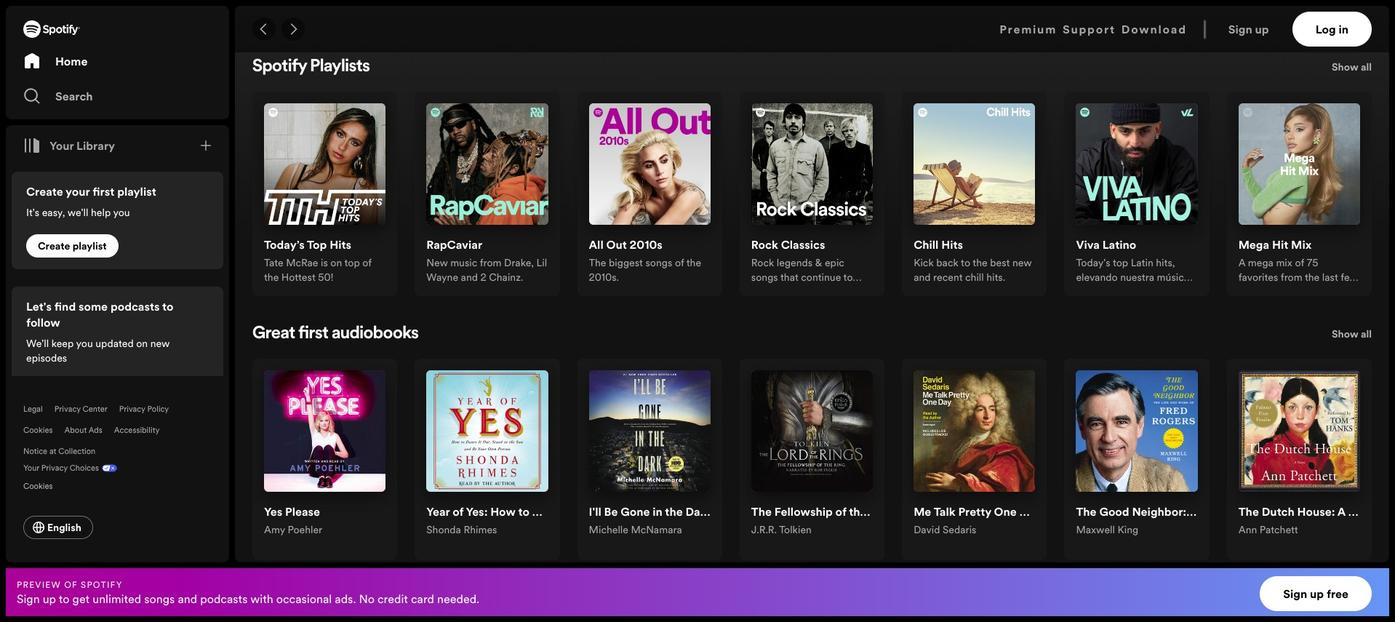 Task type: locate. For each thing, give the bounding box(es) containing it.
privacy center link
[[54, 404, 108, 415]]

new inside let's find some podcasts to follow we'll keep you updated on new episodes
[[150, 336, 170, 351]]

from inside rapcaviar new music from drake, lil wayne and 2 chainz.
[[480, 256, 502, 270]]

all
[[1361, 60, 1372, 74], [1361, 327, 1372, 342]]

needed.
[[437, 591, 480, 607]]

1 horizontal spatial a
[[1338, 504, 1346, 520]]

novel
[[1349, 504, 1380, 520]]

2 top from the left
[[1113, 256, 1129, 270]]

1 show all link from the top
[[1332, 58, 1372, 80]]

latino
[[1103, 237, 1137, 253]]

1 horizontal spatial new
[[1013, 256, 1032, 270]]

0 horizontal spatial playlist
[[73, 239, 107, 253]]

50!
[[318, 270, 333, 285]]

1 horizontal spatial first
[[299, 326, 329, 343]]

wayne
[[427, 270, 458, 285]]

1 vertical spatial spotify
[[81, 578, 123, 591]]

find
[[54, 298, 76, 314]]

hits inside the today's top hits tate mcrae is on top of the hottest 50!
[[330, 237, 352, 253]]

0 horizontal spatial podcasts
[[111, 298, 160, 314]]

1 horizontal spatial top
[[1113, 256, 1129, 270]]

2 horizontal spatial up
[[1311, 586, 1324, 602]]

chainz.
[[489, 270, 524, 285]]

2 vertical spatial to
[[59, 591, 70, 607]]

the down all at the top left
[[589, 256, 607, 270]]

and left the 2
[[461, 270, 478, 285]]

música.
[[1157, 270, 1192, 285]]

first right great
[[299, 326, 329, 343]]

first
[[93, 183, 115, 199], [299, 326, 329, 343]]

help
[[91, 205, 111, 220]]

to inside chill hits kick back to the best new and recent chill hits.
[[961, 256, 971, 270]]

show all inside 'great first audiobooks' element
[[1332, 327, 1372, 342]]

the inside mega hit mix a mega mix of 75 favorites from the last few years!
[[1305, 270, 1320, 285]]

1 vertical spatial create
[[38, 239, 70, 253]]

show all for great first audiobooks
[[1332, 327, 1372, 342]]

spotify right preview
[[81, 578, 123, 591]]

cookies down your privacy choices on the left bottom
[[23, 481, 53, 492]]

of right is at the top left of the page
[[363, 256, 372, 270]]

0 vertical spatial to
[[961, 256, 971, 270]]

playlist inside create your first playlist it's easy, we'll help you
[[117, 183, 156, 199]]

podcasts left with
[[200, 591, 248, 607]]

great first audiobooks link
[[253, 326, 419, 343]]

0 horizontal spatial new
[[150, 336, 170, 351]]

a inside mega hit mix a mega mix of 75 favorites from the last few years!
[[1239, 256, 1246, 270]]

mega hit mix link
[[1239, 237, 1312, 256]]

0 horizontal spatial up
[[43, 591, 56, 607]]

1 show from the top
[[1332, 60, 1359, 74]]

1 horizontal spatial songs
[[646, 256, 673, 270]]

privacy policy link
[[119, 404, 169, 415]]

mega
[[1239, 237, 1270, 253]]

yes
[[264, 504, 282, 520]]

privacy up about
[[54, 404, 81, 415]]

michelle
[[589, 523, 629, 538]]

you
[[113, 205, 130, 220], [76, 336, 93, 351]]

of inside the today's top hits tate mcrae is on top of the hottest 50!
[[363, 256, 372, 270]]

songs right unlimited
[[144, 591, 175, 607]]

of inside all out 2010s the biggest songs of the 2010s.
[[675, 256, 684, 270]]

0 vertical spatial first
[[93, 183, 115, 199]]

keep
[[51, 336, 74, 351]]

1 horizontal spatial spotify
[[253, 58, 307, 76]]

2 all from the top
[[1361, 327, 1372, 342]]

1 vertical spatial playlist
[[73, 239, 107, 253]]

you inside create your first playlist it's easy, we'll help you
[[113, 205, 130, 220]]

show all link down 'in'
[[1332, 58, 1372, 80]]

new
[[1013, 256, 1032, 270], [150, 336, 170, 351]]

first up help
[[93, 183, 115, 199]]

0 vertical spatial your
[[49, 138, 74, 154]]

you right the keep
[[76, 336, 93, 351]]

privacy down at
[[41, 463, 68, 474]]

the dutch house: a novel ann patchett
[[1239, 504, 1380, 538]]

0 horizontal spatial spotify
[[81, 578, 123, 591]]

0 vertical spatial you
[[113, 205, 130, 220]]

hits,
[[1156, 256, 1176, 270]]

1 hits from the left
[[330, 237, 352, 253]]

your down notice
[[23, 463, 39, 474]]

1 vertical spatial the
[[1239, 504, 1260, 520]]

amy
[[264, 523, 285, 538]]

1 vertical spatial podcasts
[[200, 591, 248, 607]]

up
[[1256, 21, 1270, 37], [1311, 586, 1324, 602], [43, 591, 56, 607]]

1 horizontal spatial from
[[1281, 270, 1303, 285]]

2 horizontal spatial sign
[[1284, 586, 1308, 602]]

playlists
[[310, 58, 370, 76]]

notice at collection
[[23, 446, 95, 457]]

with
[[250, 591, 273, 607]]

0 horizontal spatial from
[[480, 256, 502, 270]]

top down latino at top
[[1113, 256, 1129, 270]]

cookies up notice
[[23, 425, 53, 436]]

show all inside spotify playlists "element"
[[1332, 60, 1372, 74]]

on right updated
[[136, 336, 148, 351]]

hits
[[330, 237, 352, 253], [942, 237, 964, 253]]

create up easy,
[[26, 183, 63, 199]]

1 horizontal spatial and
[[461, 270, 478, 285]]

2 horizontal spatial and
[[914, 270, 931, 285]]

the right biggest at the top left
[[687, 256, 702, 270]]

show all for spotify playlists
[[1332, 60, 1372, 74]]

card
[[411, 591, 434, 607]]

new right the best at right
[[1013, 256, 1032, 270]]

spotify inside preview of spotify sign up to get unlimited songs and podcasts with occasional ads. no credit card needed.
[[81, 578, 123, 591]]

2
[[481, 270, 487, 285]]

the left last
[[1305, 270, 1320, 285]]

2 show from the top
[[1332, 327, 1359, 342]]

0 vertical spatial create
[[26, 183, 63, 199]]

show for great first audiobooks
[[1332, 327, 1359, 342]]

hits right top
[[330, 237, 352, 253]]

episodes
[[26, 351, 67, 365]]

classics
[[781, 237, 826, 253]]

choices
[[70, 463, 99, 474]]

podcasts inside preview of spotify sign up to get unlimited songs and podcasts with occasional ads. no credit card needed.
[[200, 591, 248, 607]]

from left 75
[[1281, 270, 1303, 285]]

hottest
[[282, 270, 316, 285]]

show down 'few'
[[1332, 327, 1359, 342]]

from
[[480, 256, 502, 270], [1281, 270, 1303, 285]]

the left hottest at the left of page
[[264, 270, 279, 285]]

to for podcasts
[[162, 298, 174, 314]]

1 vertical spatial you
[[76, 336, 93, 351]]

1 horizontal spatial your
[[49, 138, 74, 154]]

the inside the today's top hits tate mcrae is on top of the hottest 50!
[[264, 270, 279, 285]]

1 horizontal spatial hits
[[942, 237, 964, 253]]

1 vertical spatial to
[[162, 298, 174, 314]]

we'll
[[67, 205, 88, 220]]

center
[[83, 404, 108, 415]]

best
[[990, 256, 1010, 270]]

1 vertical spatial songs
[[144, 591, 175, 607]]

shonda rhimes
[[427, 523, 497, 538]]

playlist right your
[[117, 183, 156, 199]]

house:
[[1298, 504, 1336, 520]]

dutch
[[1262, 504, 1295, 520]]

create inside create your first playlist it's easy, we'll help you
[[26, 183, 63, 199]]

and right unlimited
[[178, 591, 197, 607]]

chill
[[914, 237, 939, 253]]

show down 'in'
[[1332, 60, 1359, 74]]

show inside spotify playlists "element"
[[1332, 60, 1359, 74]]

0 vertical spatial show all link
[[1332, 58, 1372, 80]]

1 vertical spatial your
[[23, 463, 39, 474]]

0 horizontal spatial on
[[136, 336, 148, 351]]

0 horizontal spatial first
[[93, 183, 115, 199]]

2 cookies link from the top
[[23, 477, 64, 493]]

updated
[[96, 336, 134, 351]]

1 vertical spatial show all
[[1332, 327, 1372, 342]]

0 vertical spatial cookies link
[[23, 425, 53, 436]]

2 hits from the left
[[942, 237, 964, 253]]

1 show all from the top
[[1332, 60, 1372, 74]]

your privacy choices
[[23, 463, 99, 474]]

0 vertical spatial new
[[1013, 256, 1032, 270]]

new right updated
[[150, 336, 170, 351]]

spotify down "go forward" icon
[[253, 58, 307, 76]]

a for spotify playlists
[[1239, 256, 1246, 270]]

0 vertical spatial spotify
[[253, 58, 307, 76]]

2010s
[[630, 237, 663, 253]]

0 vertical spatial all
[[1361, 60, 1372, 74]]

show all down 'few'
[[1332, 327, 1372, 342]]

1 top from the left
[[345, 256, 360, 270]]

0 horizontal spatial sign
[[17, 591, 40, 607]]

songs inside preview of spotify sign up to get unlimited songs and podcasts with occasional ads. no credit card needed.
[[144, 591, 175, 607]]

of right preview
[[64, 578, 78, 591]]

0 horizontal spatial hits
[[330, 237, 352, 253]]

the left the best at right
[[973, 256, 988, 270]]

me
[[914, 504, 932, 520]]

0 vertical spatial a
[[1239, 256, 1246, 270]]

let's
[[26, 298, 52, 314]]

podcasts
[[111, 298, 160, 314], [200, 591, 248, 607]]

1 vertical spatial new
[[150, 336, 170, 351]]

your left library
[[49, 138, 74, 154]]

privacy for privacy policy
[[119, 404, 145, 415]]

1 vertical spatial cookies link
[[23, 477, 64, 493]]

create for your
[[26, 183, 63, 199]]

you right help
[[113, 205, 130, 220]]

the inside the dutch house: a novel ann patchett
[[1239, 504, 1260, 520]]

top right is at the top left of the page
[[345, 256, 360, 270]]

0 horizontal spatial you
[[76, 336, 93, 351]]

new inside chill hits kick back to the best new and recent chill hits.
[[1013, 256, 1032, 270]]

collection
[[58, 446, 95, 457]]

main element
[[6, 6, 229, 562]]

0 vertical spatial show
[[1332, 60, 1359, 74]]

0 horizontal spatial top
[[345, 256, 360, 270]]

sign up
[[1229, 21, 1270, 37]]

a left novel
[[1338, 504, 1346, 520]]

hits inside chill hits kick back to the best new and recent chill hits.
[[942, 237, 964, 253]]

show inside 'great first audiobooks' element
[[1332, 327, 1359, 342]]

1 horizontal spatial playlist
[[117, 183, 156, 199]]

up inside sign up button
[[1256, 21, 1270, 37]]

sign inside preview of spotify sign up to get unlimited songs and podcasts with occasional ads. no credit card needed.
[[17, 591, 40, 607]]

0 vertical spatial the
[[589, 256, 607, 270]]

and left recent at right
[[914, 270, 931, 285]]

show all link down 'few'
[[1332, 326, 1372, 347]]

your for your privacy choices
[[23, 463, 39, 474]]

0 horizontal spatial a
[[1239, 256, 1246, 270]]

the
[[687, 256, 702, 270], [973, 256, 988, 270], [264, 270, 279, 285], [1305, 270, 1320, 285]]

1 vertical spatial show all link
[[1332, 326, 1372, 347]]

1 vertical spatial show
[[1332, 327, 1359, 342]]

1 horizontal spatial you
[[113, 205, 130, 220]]

create inside "button"
[[38, 239, 70, 253]]

show for spotify playlists
[[1332, 60, 1359, 74]]

about ads link
[[64, 425, 102, 436]]

a inside the dutch house: a novel ann patchett
[[1338, 504, 1346, 520]]

rock classics
[[752, 237, 826, 253]]

policy
[[147, 404, 169, 415]]

2 show all link from the top
[[1332, 326, 1372, 347]]

1 horizontal spatial sign
[[1229, 21, 1253, 37]]

cookies link
[[23, 425, 53, 436], [23, 477, 64, 493]]

a for great first audiobooks
[[1338, 504, 1346, 520]]

the inside all out 2010s the biggest songs of the 2010s.
[[589, 256, 607, 270]]

2 show all from the top
[[1332, 327, 1372, 342]]

let's find some podcasts to follow we'll keep you updated on new episodes
[[26, 298, 174, 365]]

top inside the today's top hits tate mcrae is on top of the hottest 50!
[[345, 256, 360, 270]]

notice
[[23, 446, 47, 457]]

1 horizontal spatial podcasts
[[200, 591, 248, 607]]

1 vertical spatial on
[[136, 336, 148, 351]]

on inside the today's top hits tate mcrae is on top of the hottest 50!
[[331, 256, 342, 270]]

first inside create your first playlist it's easy, we'll help you
[[93, 183, 115, 199]]

podcasts right some
[[111, 298, 160, 314]]

your inside button
[[49, 138, 74, 154]]

from right the music
[[480, 256, 502, 270]]

to inside preview of spotify sign up to get unlimited songs and podcasts with occasional ads. no credit card needed.
[[59, 591, 70, 607]]

1 all from the top
[[1361, 60, 1372, 74]]

sign inside top bar and user menu element
[[1229, 21, 1253, 37]]

all inside 'great first audiobooks' element
[[1361, 327, 1372, 342]]

a left 'mega'
[[1239, 256, 1246, 270]]

songs down 2010s
[[646, 256, 673, 270]]

1 vertical spatial cookies
[[23, 481, 53, 492]]

maxwell king
[[1077, 523, 1139, 538]]

talk
[[934, 504, 956, 520]]

create down easy,
[[38, 239, 70, 253]]

2 cookies from the top
[[23, 481, 53, 492]]

rapcaviar new music from drake, lil wayne and 2 chainz.
[[427, 237, 547, 285]]

1 horizontal spatial up
[[1256, 21, 1270, 37]]

sign up button
[[1223, 12, 1293, 47]]

we'll
[[26, 336, 49, 351]]

0 vertical spatial podcasts
[[111, 298, 160, 314]]

cookies link down your privacy choices on the left bottom
[[23, 477, 64, 493]]

0 horizontal spatial to
[[59, 591, 70, 607]]

premium button
[[1000, 12, 1057, 47]]

you inside let's find some podcasts to follow we'll keep you updated on new episodes
[[76, 336, 93, 351]]

the up ann
[[1239, 504, 1260, 520]]

elevando
[[1077, 270, 1118, 285]]

1 horizontal spatial the
[[1239, 504, 1260, 520]]

privacy up 'accessibility' link
[[119, 404, 145, 415]]

and inside chill hits kick back to the best new and recent chill hits.
[[914, 270, 931, 285]]

top
[[307, 237, 327, 253]]

1 horizontal spatial on
[[331, 256, 342, 270]]

0 vertical spatial show all
[[1332, 60, 1372, 74]]

music
[[451, 256, 478, 270]]

0 vertical spatial playlist
[[117, 183, 156, 199]]

up left "log"
[[1256, 21, 1270, 37]]

privacy policy
[[119, 404, 169, 415]]

cookies link up notice
[[23, 425, 53, 436]]

spotify playlists link
[[253, 58, 370, 76]]

1 horizontal spatial to
[[162, 298, 174, 314]]

mix
[[1277, 256, 1293, 270]]

of right biggest at the top left
[[675, 256, 684, 270]]

hit
[[1273, 237, 1289, 253]]

show all down 'in'
[[1332, 60, 1372, 74]]

0 horizontal spatial the
[[589, 256, 607, 270]]

on right is at the top left of the page
[[331, 256, 342, 270]]

of left 75
[[1296, 256, 1305, 270]]

recent
[[934, 270, 963, 285]]

0 vertical spatial songs
[[646, 256, 673, 270]]

0 vertical spatial on
[[331, 256, 342, 270]]

up left free
[[1311, 586, 1324, 602]]

0 horizontal spatial and
[[178, 591, 197, 607]]

hits up back
[[942, 237, 964, 253]]

sign up free
[[1284, 586, 1349, 602]]

playlist down help
[[73, 239, 107, 253]]

to inside let's find some podcasts to follow we'll keep you updated on new episodes
[[162, 298, 174, 314]]

and inside rapcaviar new music from drake, lil wayne and 2 chainz.
[[461, 270, 478, 285]]

up inside sign up free button
[[1311, 586, 1324, 602]]

up left 'get'
[[43, 591, 56, 607]]

0 vertical spatial cookies
[[23, 425, 53, 436]]

go back image
[[258, 23, 270, 35]]

in
[[1339, 21, 1349, 37]]

mega hit mix a mega mix of 75 favorites from the last few years!
[[1239, 237, 1358, 299]]

day
[[1020, 504, 1041, 520]]

songs inside all out 2010s the biggest songs of the 2010s.
[[646, 256, 673, 270]]

the inside all out 2010s the biggest songs of the 2010s.
[[687, 256, 702, 270]]

all inside spotify playlists "element"
[[1361, 60, 1372, 74]]

1 vertical spatial a
[[1338, 504, 1346, 520]]

privacy
[[54, 404, 81, 415], [119, 404, 145, 415], [41, 463, 68, 474]]

0 horizontal spatial your
[[23, 463, 39, 474]]

0 horizontal spatial songs
[[144, 591, 175, 607]]

2 horizontal spatial to
[[961, 256, 971, 270]]

1 vertical spatial all
[[1361, 327, 1372, 342]]

and inside preview of spotify sign up to get unlimited songs and podcasts with occasional ads. no credit card needed.
[[178, 591, 197, 607]]

premium support download
[[1000, 21, 1187, 37]]



Task type: describe. For each thing, give the bounding box(es) containing it.
privacy for privacy center
[[54, 404, 81, 415]]

support
[[1063, 21, 1116, 37]]

sign for sign up
[[1229, 21, 1253, 37]]

download button
[[1122, 12, 1187, 47]]

great first audiobooks
[[253, 326, 419, 343]]

you for first
[[113, 205, 130, 220]]

download
[[1122, 21, 1187, 37]]

back
[[937, 256, 959, 270]]

chill
[[966, 270, 984, 285]]

today's top hits link
[[264, 237, 352, 256]]

years!
[[1239, 285, 1266, 299]]

credit
[[378, 591, 408, 607]]

hits.
[[987, 270, 1006, 285]]

top bar and user menu element
[[235, 6, 1390, 52]]

podcasts inside let's find some podcasts to follow we'll keep you updated on new episodes
[[111, 298, 160, 314]]

your
[[66, 183, 90, 199]]

great
[[253, 326, 295, 343]]

ann
[[1239, 523, 1258, 538]]

go forward image
[[287, 23, 299, 35]]

to for back
[[961, 256, 971, 270]]

kick
[[914, 256, 934, 270]]

is
[[321, 256, 328, 270]]

viva latino link
[[1077, 237, 1137, 256]]

1 cookies from the top
[[23, 425, 53, 436]]

create playlist
[[38, 239, 107, 253]]

follow
[[26, 314, 60, 330]]

up for sign up free
[[1311, 586, 1324, 602]]

log in button
[[1293, 12, 1372, 47]]

home link
[[23, 47, 212, 76]]

spotify playlists
[[253, 58, 370, 76]]

maxwell
[[1077, 523, 1115, 538]]

accessibility link
[[114, 425, 160, 436]]

your for your library
[[49, 138, 74, 154]]

unlimited
[[93, 591, 141, 607]]

of inside preview of spotify sign up to get unlimited songs and podcasts with occasional ads. no credit card needed.
[[64, 578, 78, 591]]

up for sign up
[[1256, 21, 1270, 37]]

up inside preview of spotify sign up to get unlimited songs and podcasts with occasional ads. no credit card needed.
[[43, 591, 56, 607]]

preview of spotify sign up to get unlimited songs and podcasts with occasional ads. no credit card needed.
[[17, 578, 480, 607]]

1 cookies link from the top
[[23, 425, 53, 436]]

occasional
[[276, 591, 332, 607]]

cover:
[[1077, 285, 1107, 299]]

on inside let's find some podcasts to follow we'll keep you updated on new episodes
[[136, 336, 148, 351]]

spotify image
[[23, 20, 80, 38]]

tate
[[264, 256, 284, 270]]

nuestra
[[1121, 270, 1155, 285]]

you for some
[[76, 336, 93, 351]]

biggest
[[609, 256, 643, 270]]

michelle mcnamara
[[589, 523, 682, 538]]

california consumer privacy act (ccpa) opt-out icon image
[[99, 463, 117, 477]]

viva latino today's top latin hits, elevando nuestra música. cover: arcángel
[[1077, 237, 1192, 299]]

all for great first audiobooks
[[1361, 327, 1372, 342]]

show all link for spotify playlists
[[1332, 58, 1372, 80]]

j.r.r. tolkien
[[752, 523, 812, 538]]

create your first playlist it's easy, we'll help you
[[26, 183, 156, 220]]

your library
[[49, 138, 115, 154]]

english button
[[23, 516, 93, 539]]

all
[[589, 237, 604, 253]]

sign for sign up free
[[1284, 586, 1308, 602]]

mcnamara
[[631, 523, 682, 538]]

the dutch house: a novel link
[[1239, 504, 1380, 523]]

tolkien
[[779, 523, 812, 538]]

legal link
[[23, 404, 43, 415]]

rock
[[752, 237, 779, 253]]

your library button
[[17, 131, 121, 160]]

playlist inside "button"
[[73, 239, 107, 253]]

poehler
[[288, 523, 323, 538]]

rapcaviar link
[[427, 237, 483, 256]]

the inside chill hits kick back to the best new and recent chill hits.
[[973, 256, 988, 270]]

mega
[[1249, 256, 1274, 270]]

mcrae
[[286, 256, 318, 270]]

one
[[994, 504, 1017, 520]]

spotify playlists element
[[253, 58, 1372, 299]]

all for spotify playlists
[[1361, 60, 1372, 74]]

david
[[914, 523, 941, 538]]

privacy center
[[54, 404, 108, 415]]

get
[[72, 591, 90, 607]]

legal
[[23, 404, 43, 415]]

top inside viva latino today's top latin hits, elevando nuestra música. cover: arcángel
[[1113, 256, 1129, 270]]

library
[[76, 138, 115, 154]]

viva
[[1077, 237, 1100, 253]]

today's
[[264, 237, 305, 253]]

about
[[64, 425, 87, 436]]

support button
[[1063, 12, 1116, 47]]

great first audiobooks element
[[253, 326, 1380, 561]]

it's
[[26, 205, 39, 220]]

spotify inside "element"
[[253, 58, 307, 76]]

rapcaviar
[[427, 237, 483, 253]]

at
[[49, 446, 56, 457]]

log
[[1316, 21, 1336, 37]]

yes please link
[[264, 504, 320, 523]]

premium
[[1000, 21, 1057, 37]]

notice at collection link
[[23, 446, 95, 457]]

easy,
[[42, 205, 65, 220]]

some
[[79, 298, 108, 314]]

shonda
[[427, 523, 461, 538]]

from inside mega hit mix a mega mix of 75 favorites from the last few years!
[[1281, 270, 1303, 285]]

all out 2010s the biggest songs of the 2010s.
[[589, 237, 702, 285]]

today's top hits tate mcrae is on top of the hottest 50!
[[264, 237, 372, 285]]

1 vertical spatial first
[[299, 326, 329, 343]]

create for playlist
[[38, 239, 70, 253]]

ads.
[[335, 591, 356, 607]]

favorites
[[1239, 270, 1279, 285]]

2010s.
[[589, 270, 619, 285]]

log in
[[1316, 21, 1349, 37]]

english
[[47, 520, 81, 535]]

show all link for great first audiobooks
[[1332, 326, 1372, 347]]

out
[[607, 237, 627, 253]]

of inside mega hit mix a mega mix of 75 favorites from the last few years!
[[1296, 256, 1305, 270]]



Task type: vqa. For each thing, say whether or not it's contained in the screenshot.
list containing Communities
no



